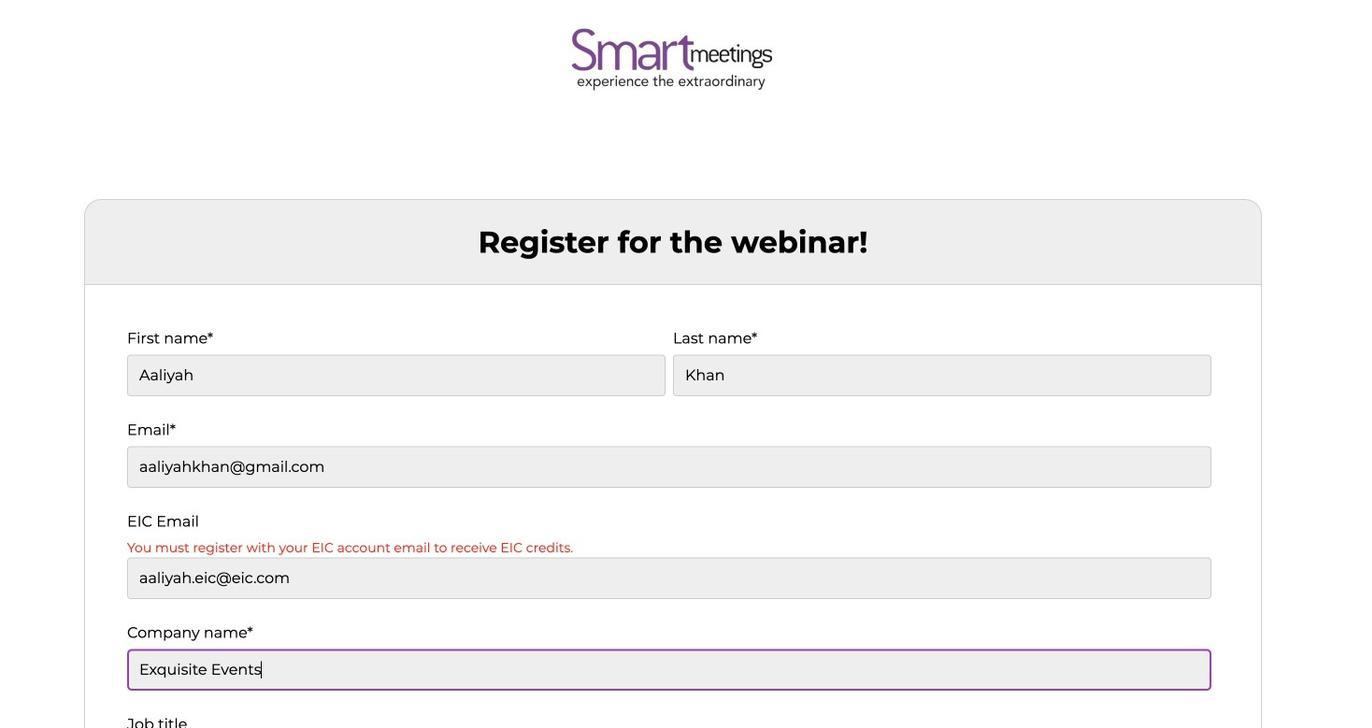 Task type: locate. For each thing, give the bounding box(es) containing it.
None email field
[[127, 446, 1212, 488]]

sm events logo 2024 image
[[547, 23, 781, 95]]

None text field
[[127, 558, 1212, 599]]

None text field
[[127, 355, 666, 396], [673, 355, 1212, 396], [127, 649, 1212, 691], [127, 355, 666, 396], [673, 355, 1212, 396], [127, 649, 1212, 691]]



Task type: vqa. For each thing, say whether or not it's contained in the screenshot.
EMAIL FIELD
yes



